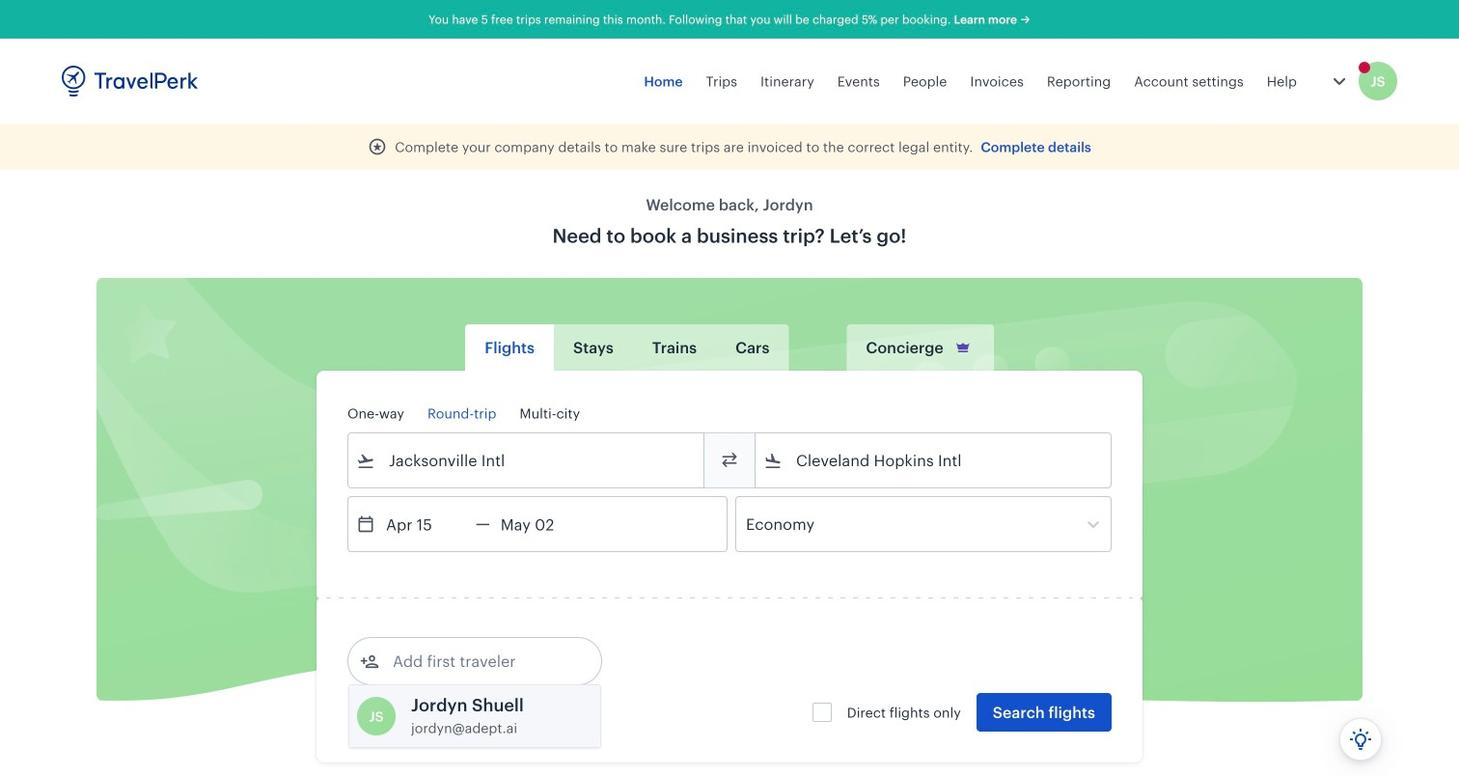 Task type: vqa. For each thing, say whether or not it's contained in the screenshot.
Selected. Saturday, May 4, 2024 image
no



Task type: locate. For each thing, give the bounding box(es) containing it.
To search field
[[783, 445, 1086, 476]]

From search field
[[375, 445, 679, 476]]



Task type: describe. For each thing, give the bounding box(es) containing it.
Depart text field
[[375, 497, 476, 551]]

Add first traveler search field
[[379, 646, 580, 677]]

Return text field
[[490, 497, 591, 551]]



